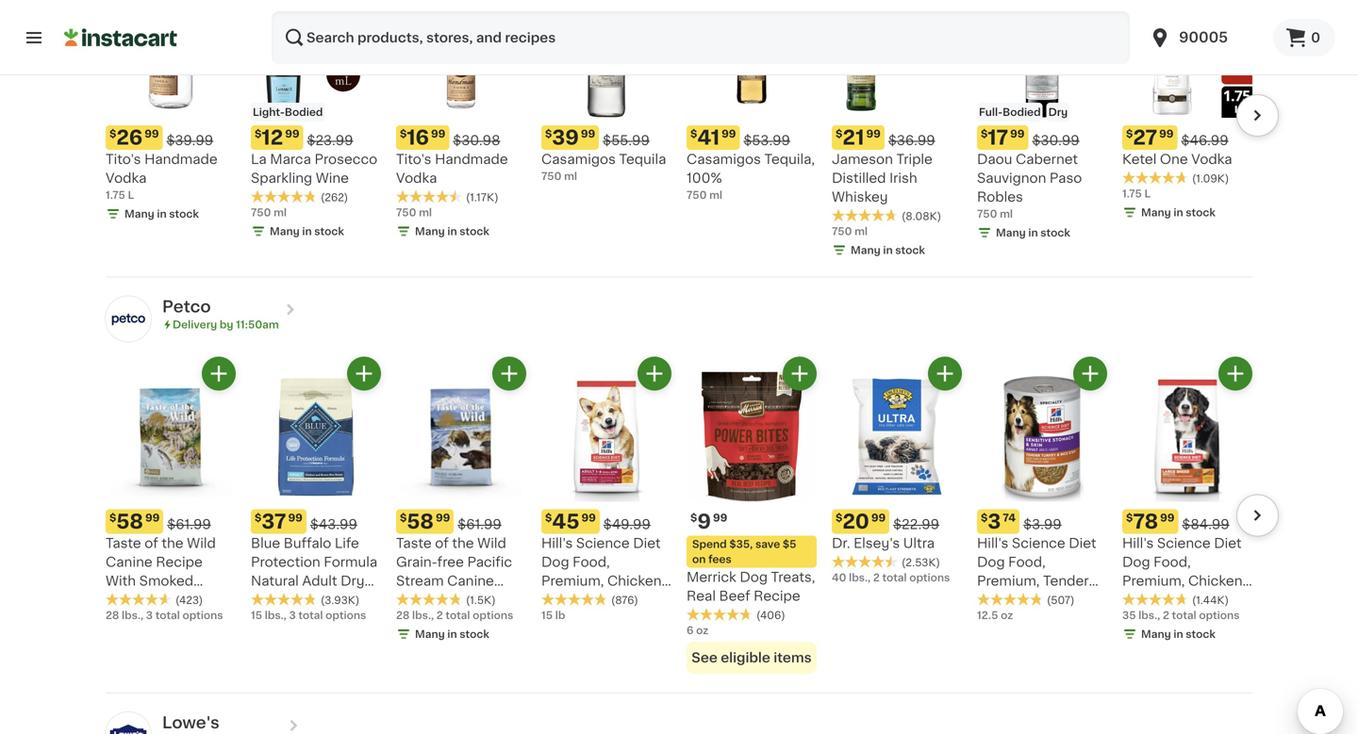 Task type: locate. For each thing, give the bounding box(es) containing it.
bodied up '$17.99 original price: $30.99' element
[[1003, 107, 1041, 118]]

ml inside $ 39 99 $55.99 casamigos tequila 750 ml
[[564, 171, 577, 182]]

1 vertical spatial food
[[106, 650, 139, 664]]

product group containing 78
[[1122, 357, 1252, 645]]

adult up bites
[[541, 613, 576, 626]]

1 of from the left
[[145, 537, 158, 550]]

1 horizontal spatial science
[[1012, 537, 1065, 550]]

food inside $ 58 99 $61.99 taste of the wild canine recipe with smoked salmon ancient stream with ancient grains dog food
[[106, 650, 139, 664]]

1 vertical spatial smoked
[[396, 613, 450, 626]]

formula
[[324, 556, 377, 569]]

None search field
[[272, 11, 1130, 64]]

2 science from the left
[[1012, 537, 1065, 550]]

the up free
[[452, 537, 474, 550]]

0 horizontal spatial smoked
[[139, 575, 193, 588]]

0 button
[[1273, 19, 1335, 57]]

0 horizontal spatial 2
[[436, 611, 443, 621]]

hill's down 78 at the bottom right of the page
[[1122, 537, 1154, 550]]

15
[[251, 611, 262, 621], [541, 611, 553, 621]]

recipe down "grain-"
[[396, 594, 443, 607]]

2 horizontal spatial hill's
[[1122, 537, 1154, 550]]

20
[[843, 512, 869, 532]]

adult inside hill's science diet dog food, premium, chicken & barley recipe, large breed adult 1-5
[[1206, 613, 1241, 626]]

99 inside $ 20 99 $22.99 dr. elsey's ultra
[[871, 513, 886, 524]]

diet inside hill's science diet dog food, premium, chicken & barley recipe, large breed adult 1-5
[[1214, 537, 1242, 550]]

many in stock for 12
[[270, 227, 344, 237]]

options
[[909, 573, 950, 583], [182, 611, 223, 621], [326, 611, 366, 621], [473, 611, 513, 621], [1199, 611, 1240, 621]]

smoked for 58
[[139, 575, 193, 588]]

many in stock down 1.75 l
[[1141, 208, 1216, 218]]

1 horizontal spatial taste
[[396, 537, 432, 550]]

1 horizontal spatial chicken
[[607, 575, 662, 588]]

hill's for 78
[[1122, 537, 1154, 550]]

item carousel region containing 26
[[79, 0, 1279, 269]]

the inside taste of the wild grain-free pacific stream canine recipe with smoked salmon dog food
[[452, 537, 474, 550]]

casamigos down $ 41 99
[[687, 153, 761, 166]]

dog down 28 lbs., 2 total options
[[396, 631, 424, 645]]

$12.99 original price: $23.99 element
[[251, 126, 381, 150]]

1 horizontal spatial oz
[[1001, 611, 1013, 621]]

0 horizontal spatial salmon
[[106, 594, 155, 607]]

many in stock down (8.08k)
[[851, 245, 925, 256]]

0 vertical spatial stream
[[396, 575, 444, 588]]

add image for 37
[[352, 362, 376, 386]]

blue
[[251, 537, 280, 550]]

rice up sensitive
[[1039, 594, 1068, 607]]

many for 12
[[270, 227, 300, 237]]

$ for $ 20 99 $22.99 dr. elsey's ultra
[[836, 513, 843, 524]]

1 vertical spatial dry
[[341, 575, 365, 588]]

$ inside $ 41 99
[[690, 129, 697, 139]]

smoked inside $ 58 99 $61.99 taste of the wild canine recipe with smoked salmon ancient stream with ancient grains dog food
[[139, 575, 193, 588]]

1 15 from the left
[[251, 611, 262, 621]]

0 vertical spatial rice
[[1039, 594, 1068, 607]]

1 horizontal spatial with
[[157, 613, 187, 626]]

$ inside $ 27 99
[[1126, 129, 1133, 139]]

2 casamigos from the left
[[687, 153, 761, 166]]

99 inside $ 21 99
[[866, 129, 881, 139]]

$41.99 original price: $53.99 element
[[687, 126, 817, 150]]

$61.99 up pacific
[[458, 518, 502, 532]]

$ inside $ 16 99 $30.98 tito's handmade vodka
[[400, 129, 407, 139]]

$ inside '$ 58 99'
[[400, 513, 407, 524]]

vodka inside "$ 26 99 $39.99 tito's handmade vodka 1.75 l"
[[106, 172, 147, 185]]

and
[[251, 613, 276, 626]]

1 horizontal spatial smoked
[[396, 613, 450, 626]]

total down (2.53k)
[[882, 573, 907, 583]]

many in stock for 58
[[415, 630, 489, 640]]

salmon inside $ 58 99 $61.99 taste of the wild canine recipe with smoked salmon ancient stream with ancient grains dog food
[[106, 594, 155, 607]]

99 for $ 78 99
[[1160, 513, 1175, 524]]

la
[[251, 153, 267, 166]]

0 horizontal spatial 1.75
[[106, 190, 125, 201]]

science inside hill's science diet dog food, premium, chicken & barley recipe, large breed adult 1-5
[[1157, 537, 1211, 550]]

99 for $ 16 99 $30.98 tito's handmade vodka
[[431, 129, 445, 139]]

barley up lb
[[555, 594, 598, 607]]

2 product group from the left
[[251, 357, 381, 626]]

1 vertical spatial ancient
[[106, 631, 157, 645]]

2 premium, from the left
[[977, 575, 1040, 588]]

99 inside $ 27 99
[[1159, 129, 1174, 139]]

lowe's
[[162, 715, 219, 731]]

0 horizontal spatial premium,
[[541, 575, 604, 588]]

$ inside $ 39 99 $55.99 casamigos tequila 750 ml
[[545, 129, 552, 139]]

$ inside $ 3 74
[[981, 513, 988, 524]]

0 vertical spatial 1-
[[580, 613, 591, 626]]

food, down $3.99
[[1008, 556, 1046, 569]]

barley inside $ 45 99 $49.99 hill's science diet dog food, premium, chicken & barley recipe, adult 1-6, small bites
[[555, 594, 598, 607]]

1 tito's from the left
[[106, 153, 141, 166]]

1 barley from the left
[[555, 594, 598, 607]]

1 horizontal spatial barley
[[1136, 594, 1179, 607]]

1 the from the left
[[162, 537, 184, 550]]

in down "breed"
[[1174, 630, 1183, 640]]

ancient
[[158, 594, 210, 607], [106, 631, 157, 645]]

many down 1.75 l
[[1141, 208, 1171, 218]]

wild up pacific
[[477, 537, 506, 550]]

science down $3.99
[[1012, 537, 1065, 550]]

ancient down "28 lbs., 3 total options"
[[106, 631, 157, 645]]

$ for $ 21 99
[[836, 129, 843, 139]]

1 horizontal spatial 58
[[407, 512, 434, 532]]

5 add image from the left
[[1224, 362, 1247, 386]]

750 inside casamigos tequila, 100% 750 ml
[[687, 190, 707, 201]]

$ inside $ 78 99
[[1126, 513, 1133, 524]]

2 horizontal spatial recipe
[[754, 590, 800, 603]]

1 horizontal spatial l
[[1144, 189, 1151, 199]]

$ inside $ 20 99 $22.99 dr. elsey's ultra
[[836, 513, 843, 524]]

dry inside $ 37 99 $43.99 blue buffalo life protection formula natural adult dry dog food, chicken and brown rice
[[341, 575, 365, 588]]

delivery by 11:50am
[[173, 320, 279, 330]]

dog down 45
[[541, 556, 569, 569]]

1 horizontal spatial stream
[[396, 575, 444, 588]]

handmade inside $ 16 99 $30.98 tito's handmade vodka
[[435, 153, 508, 166]]

1 diet from the left
[[633, 537, 661, 550]]

1- inside hill's science diet dog food, premium, chicken & barley recipe, large breed adult 1-5
[[1122, 631, 1134, 645]]

ketel one vodka
[[1122, 153, 1232, 166]]

99 for $ 41 99
[[722, 129, 736, 139]]

chicken inside hill's science diet dog food, premium, chicken & barley recipe, large breed adult 1-5
[[1188, 575, 1243, 588]]

1 vertical spatial salmon
[[454, 613, 503, 626]]

ml down robles
[[1000, 209, 1013, 219]]

0 horizontal spatial casamigos
[[541, 153, 616, 166]]

0 horizontal spatial vodka
[[106, 172, 147, 185]]

3 for 37
[[289, 611, 296, 621]]

tito's
[[106, 153, 141, 166], [396, 153, 431, 166]]

1 horizontal spatial rice
[[1039, 594, 1068, 607]]

in down whiskey
[[883, 245, 893, 256]]

0 horizontal spatial 3
[[146, 611, 153, 621]]

many down "$ 26 99 $39.99 tito's handmade vodka 1.75 l"
[[124, 209, 154, 219]]

stock for 27
[[1186, 208, 1216, 218]]

5 product group from the left
[[687, 357, 817, 674]]

39
[[552, 128, 579, 148]]

12.5 oz
[[977, 611, 1013, 621]]

0 horizontal spatial the
[[162, 537, 184, 550]]

$36.99
[[888, 134, 935, 147]]

& up the "15 lb"
[[541, 594, 552, 607]]

0 horizontal spatial barley
[[555, 594, 598, 607]]

stream inside taste of the wild grain-free pacific stream canine recipe with smoked salmon dog food
[[396, 575, 444, 588]]

smoked inside taste of the wild grain-free pacific stream canine recipe with smoked salmon dog food
[[396, 613, 450, 626]]

0 horizontal spatial $58.99 original price: $61.99 element
[[106, 510, 236, 534]]

options down (423)
[[182, 611, 223, 621]]

1 horizontal spatial ancient
[[158, 594, 210, 607]]

stock down "breed"
[[1186, 630, 1216, 640]]

15 left lb
[[541, 611, 553, 621]]

diet
[[633, 537, 661, 550], [1069, 537, 1096, 550], [1214, 537, 1242, 550]]

750 down $ 16 99 $30.98 tito's handmade vodka
[[396, 208, 416, 218]]

smoked up (423)
[[139, 575, 193, 588]]

options for 20
[[909, 573, 950, 583]]

hill's science diet dog food, premium, tender turkey & rice stew, sensitive stomach & skin, adult
[[977, 537, 1096, 664]]

smoked for of
[[396, 613, 450, 626]]

hill's down $ 3 74
[[977, 537, 1009, 550]]

hill's down 45
[[541, 537, 573, 550]]

1 horizontal spatial hill's
[[977, 537, 1009, 550]]

1 horizontal spatial casamigos
[[687, 153, 761, 166]]

premium, up lb
[[541, 575, 604, 588]]

$23.99
[[307, 134, 353, 147]]

salmon inside taste of the wild grain-free pacific stream canine recipe with smoked salmon dog food
[[454, 613, 503, 626]]

1 horizontal spatial bodied
[[1003, 107, 1041, 118]]

0 vertical spatial salmon
[[106, 594, 155, 607]]

taste
[[106, 537, 141, 550], [396, 537, 432, 550]]

taste inside $ 58 99 $61.99 taste of the wild canine recipe with smoked salmon ancient stream with ancient grains dog food
[[106, 537, 141, 550]]

many in stock for 16
[[415, 227, 489, 237]]

dog up the and on the bottom left of page
[[251, 594, 279, 607]]

1 horizontal spatial of
[[435, 537, 449, 550]]

$ 21 99
[[836, 128, 881, 148]]

0 horizontal spatial handmade
[[144, 153, 218, 166]]

dog
[[541, 556, 569, 569], [977, 556, 1005, 569], [1122, 556, 1150, 569], [740, 571, 768, 584], [251, 594, 279, 607], [206, 631, 234, 645], [396, 631, 424, 645]]

diet up tender
[[1069, 537, 1096, 550]]

1 horizontal spatial vodka
[[396, 172, 437, 185]]

of
[[145, 537, 158, 550], [435, 537, 449, 550]]

small
[[607, 613, 643, 626]]

vodka inside $ 16 99 $30.98 tito's handmade vodka
[[396, 172, 437, 185]]

0 horizontal spatial wild
[[187, 537, 216, 550]]

1 horizontal spatial 15
[[541, 611, 553, 621]]

adult up (3.93k)
[[302, 575, 337, 588]]

stream
[[396, 575, 444, 588], [106, 613, 153, 626]]

6 product group from the left
[[832, 357, 962, 586]]

product group
[[106, 357, 236, 664], [251, 357, 381, 626], [396, 357, 526, 645], [541, 357, 671, 645], [687, 357, 817, 674], [832, 357, 962, 586], [977, 357, 1107, 664], [1122, 357, 1252, 645]]

diet for 78
[[1214, 537, 1242, 550]]

of up free
[[435, 537, 449, 550]]

many for 21
[[851, 245, 881, 256]]

3 hill's from the left
[[1122, 537, 1154, 550]]

diet down $49.99 at the bottom of the page
[[633, 537, 661, 550]]

$16.99 original price: $30.98 element
[[396, 126, 526, 150]]

& inside hill's science diet dog food, premium, chicken & barley recipe, large breed adult 1-5
[[1122, 594, 1133, 607]]

$58.99 original price: $61.99 element for taste of the wild canine recipe with smoked salmon ancient stream with ancient grains dog food
[[106, 510, 236, 534]]

0 horizontal spatial canine
[[106, 556, 152, 569]]

many down whiskey
[[851, 245, 881, 256]]

canine for 58
[[106, 556, 152, 569]]

2 recipe, from the left
[[1182, 594, 1232, 607]]

1 vertical spatial stream
[[106, 613, 153, 626]]

total down (1.44k)
[[1172, 611, 1196, 621]]

salmon for 58
[[106, 594, 155, 607]]

1 vertical spatial with
[[446, 594, 476, 607]]

2 diet from the left
[[1069, 537, 1096, 550]]

add image for 58
[[207, 362, 231, 386]]

skin,
[[1054, 631, 1085, 645]]

lbs., for 58
[[122, 611, 143, 621]]

hill's inside hill's science diet dog food, premium, chicken & barley recipe, large breed adult 1-5
[[1122, 537, 1154, 550]]

$ for $ 16 99 $30.98 tito's handmade vodka
[[400, 129, 407, 139]]

6,
[[591, 613, 603, 626]]

1 $58.99 original price: $61.99 element from the left
[[106, 510, 236, 534]]

99 for $ 21 99
[[866, 129, 881, 139]]

$ 17 99 $30.99 daou cabernet sauvignon paso robles 750 ml
[[977, 128, 1082, 219]]

options down (1.44k)
[[1199, 611, 1240, 621]]

science
[[576, 537, 630, 550], [1012, 537, 1065, 550], [1157, 537, 1211, 550]]

2 90005 button from the left
[[1149, 11, 1262, 64]]

$20.99 original price: $22.99 element
[[832, 510, 962, 534]]

0 horizontal spatial dry
[[341, 575, 365, 588]]

2 down free
[[436, 611, 443, 621]]

canine inside taste of the wild grain-free pacific stream canine recipe with smoked salmon dog food
[[447, 575, 494, 588]]

adult down (1.44k)
[[1206, 613, 1241, 626]]

&
[[541, 594, 552, 607], [1025, 594, 1036, 607], [1122, 594, 1133, 607], [1040, 631, 1051, 645]]

3 diet from the left
[[1214, 537, 1242, 550]]

99 inside $ 58 99 $61.99 taste of the wild canine recipe with smoked salmon ancient stream with ancient grains dog food
[[145, 513, 160, 524]]

1 premium, from the left
[[541, 575, 604, 588]]

natural
[[251, 575, 299, 588]]

science inside $ 45 99 $49.99 hill's science diet dog food, premium, chicken & barley recipe, adult 1-6, small bites
[[576, 537, 630, 550]]

stomach
[[977, 631, 1037, 645]]

750 down "100%"
[[687, 190, 707, 201]]

with inside taste of the wild grain-free pacific stream canine recipe with smoked salmon dog food
[[446, 594, 476, 607]]

$ for $ 78 99
[[1126, 513, 1133, 524]]

1 $61.99 from the left
[[167, 518, 211, 532]]

58 inside $ 58 99 $61.99 taste of the wild canine recipe with smoked salmon ancient stream with ancient grains dog food
[[116, 512, 143, 532]]

science down $78.99 original price: $84.99 element
[[1157, 537, 1211, 550]]

0 horizontal spatial add image
[[207, 362, 231, 386]]

stock down (262) at top
[[314, 227, 344, 237]]

stock
[[1186, 208, 1216, 218], [169, 209, 199, 219], [314, 227, 344, 237], [460, 227, 489, 237], [1040, 228, 1070, 238], [895, 245, 925, 256], [460, 630, 489, 640], [1186, 630, 1216, 640]]

$ 45 99 $49.99 hill's science diet dog food, premium, chicken & barley recipe, adult 1-6, small bites
[[541, 512, 662, 645]]

1 recipe, from the left
[[601, 594, 651, 607]]

1 add image from the left
[[207, 362, 231, 386]]

$17.99 original price: $30.99 element
[[977, 126, 1107, 150]]

rice inside $ 37 99 $43.99 blue buffalo life protection formula natural adult dry dog food, chicken and brown rice
[[324, 613, 354, 626]]

2 add image from the left
[[643, 362, 666, 386]]

99 for $ 9 99
[[713, 513, 727, 524]]

2 bodied from the left
[[1003, 107, 1041, 118]]

750 ml down sparkling
[[251, 208, 287, 218]]

2 down elsey's
[[873, 573, 880, 583]]

99 inside $ 39 99 $55.99 casamigos tequila 750 ml
[[581, 129, 595, 139]]

& up the "35"
[[1122, 594, 1133, 607]]

handmade down $30.98
[[435, 153, 508, 166]]

$ for $ 27 99
[[1126, 129, 1133, 139]]

food
[[427, 631, 461, 645], [106, 650, 139, 664]]

0 vertical spatial canine
[[106, 556, 152, 569]]

recipe up (423)
[[156, 556, 203, 569]]

1 vertical spatial item carousel region
[[79, 357, 1279, 686]]

science for 78
[[1157, 537, 1211, 550]]

ml
[[564, 171, 577, 182], [709, 190, 722, 201], [274, 208, 287, 218], [419, 208, 432, 218], [1000, 209, 1013, 219], [855, 227, 868, 237]]

1 product group from the left
[[106, 357, 236, 664]]

bodied for light-
[[285, 107, 323, 118]]

light-bodied
[[253, 107, 323, 118]]

with up "28 lbs., 3 total options"
[[106, 575, 136, 588]]

45
[[552, 512, 580, 532]]

product group containing 37
[[251, 357, 381, 626]]

2 horizontal spatial 3
[[988, 512, 1001, 532]]

stock for 78
[[1186, 630, 1216, 640]]

750 inside $ 39 99 $55.99 casamigos tequila 750 ml
[[541, 171, 562, 182]]

stock down "$ 26 99 $39.99 tito's handmade vodka 1.75 l"
[[169, 209, 199, 219]]

3 product group from the left
[[396, 357, 526, 645]]

1 horizontal spatial recipe,
[[1182, 594, 1232, 607]]

canine for of
[[447, 575, 494, 588]]

hill's inside hill's science diet dog food, premium, tender turkey & rice stew, sensitive stomach & skin, adult
[[977, 537, 1009, 550]]

total for 58
[[155, 611, 180, 621]]

0 vertical spatial ancient
[[158, 594, 210, 607]]

0 horizontal spatial stream
[[106, 613, 153, 626]]

food, inside $ 37 99 $43.99 blue buffalo life protection formula natural adult dry dog food, chicken and brown rice
[[282, 594, 319, 607]]

750 ml
[[251, 208, 287, 218], [396, 208, 432, 218], [832, 227, 868, 237]]

premium, inside hill's science diet dog food, premium, chicken & barley recipe, large breed adult 1-5
[[1122, 575, 1185, 588]]

$ inside $ 9 99
[[690, 513, 697, 524]]

1 horizontal spatial diet
[[1069, 537, 1096, 550]]

many in stock down (1.17k)
[[415, 227, 489, 237]]

options down (2.53k)
[[909, 573, 950, 583]]

with
[[106, 575, 136, 588], [446, 594, 476, 607], [157, 613, 187, 626]]

99 inside $ 37 99 $43.99 blue buffalo life protection formula natural adult dry dog food, chicken and brown rice
[[288, 513, 303, 524]]

99 inside $ 17 99 $30.99 daou cabernet sauvignon paso robles 750 ml
[[1010, 129, 1025, 139]]

2 handmade from the left
[[435, 153, 508, 166]]

1.75 l
[[1122, 189, 1151, 199]]

$ inside $ 21 99
[[836, 129, 843, 139]]

oz for 3
[[1001, 611, 1013, 621]]

add image
[[497, 362, 521, 386], [643, 362, 666, 386], [788, 362, 812, 386], [1078, 362, 1102, 386], [1224, 362, 1247, 386]]

0 horizontal spatial chicken
[[323, 594, 377, 607]]

many in stock down "breed"
[[1141, 630, 1216, 640]]

99 for $ 17 99 $30.99 daou cabernet sauvignon paso robles 750 ml
[[1010, 129, 1025, 139]]

99 inside $ 9 99
[[713, 513, 727, 524]]

1 bodied from the left
[[285, 107, 323, 118]]

$ inside "$ 26 99 $39.99 tito's handmade vodka 1.75 l"
[[109, 129, 116, 139]]

3 add image from the left
[[788, 362, 812, 386]]

recipe inside taste of the wild grain-free pacific stream canine recipe with smoked salmon dog food
[[396, 594, 443, 607]]

oz down turkey
[[1001, 611, 1013, 621]]

1- right lb
[[580, 613, 591, 626]]

750
[[541, 171, 562, 182], [687, 190, 707, 201], [251, 208, 271, 218], [396, 208, 416, 218], [977, 209, 997, 219], [832, 227, 852, 237]]

many in stock down 28 lbs., 2 total options
[[415, 630, 489, 640]]

real
[[687, 590, 716, 603]]

0 vertical spatial item carousel region
[[79, 0, 1279, 269]]

save
[[755, 540, 780, 550]]

add image
[[207, 362, 231, 386], [352, 362, 376, 386], [933, 362, 957, 386]]

0 vertical spatial with
[[106, 575, 136, 588]]

$ inside $ 12 99
[[255, 129, 262, 139]]

many in stock
[[1141, 208, 1216, 218], [124, 209, 199, 219], [270, 227, 344, 237], [415, 227, 489, 237], [996, 228, 1070, 238], [851, 245, 925, 256], [415, 630, 489, 640], [1141, 630, 1216, 640]]

options for 37
[[326, 611, 366, 621]]

taste inside taste of the wild grain-free pacific stream canine recipe with smoked salmon dog food
[[396, 537, 432, 550]]

0 horizontal spatial $61.99
[[167, 518, 211, 532]]

1 add image from the left
[[497, 362, 521, 386]]

2 wild from the left
[[477, 537, 506, 550]]

99 for $ 58 99
[[436, 513, 450, 524]]

1- down the "35"
[[1122, 631, 1134, 645]]

ml down "100%"
[[709, 190, 722, 201]]

hill's for 3
[[977, 537, 1009, 550]]

dog right grains
[[206, 631, 234, 645]]

2
[[873, 573, 880, 583], [436, 611, 443, 621], [1163, 611, 1169, 621]]

many down 'large'
[[1141, 630, 1171, 640]]

2 15 from the left
[[541, 611, 553, 621]]

canine
[[106, 556, 152, 569], [447, 575, 494, 588]]

28 for taste of the wild canine recipe with smoked salmon ancient stream with ancient grains dog food
[[106, 611, 119, 621]]

0 horizontal spatial recipe
[[156, 556, 203, 569]]

dog inside $ 58 99 $61.99 taste of the wild canine recipe with smoked salmon ancient stream with ancient grains dog food
[[206, 631, 234, 645]]

2 horizontal spatial 2
[[1163, 611, 1169, 621]]

1 horizontal spatial 1-
[[1122, 631, 1134, 645]]

chicken up (876)
[[607, 575, 662, 588]]

vodka up (1.09k)
[[1191, 153, 1232, 166]]

1 horizontal spatial 28
[[396, 611, 410, 621]]

3 inside "$3.74 original price: $3.99" element
[[988, 512, 1001, 532]]

adult down 'stomach'
[[977, 650, 1012, 664]]

in down sparkling
[[302, 227, 312, 237]]

1 horizontal spatial add image
[[352, 362, 376, 386]]

food, down $78.99 original price: $84.99 element
[[1154, 556, 1191, 569]]

food,
[[573, 556, 610, 569], [1008, 556, 1046, 569], [1154, 556, 1191, 569], [282, 594, 319, 607]]

in down $ 16 99 $30.98 tito's handmade vodka
[[447, 227, 457, 237]]

sauvignon
[[977, 172, 1046, 185]]

ml down 39 at the left top of the page
[[564, 171, 577, 182]]

58 for $ 58 99
[[407, 512, 434, 532]]

35
[[1122, 611, 1136, 621]]

2 barley from the left
[[1136, 594, 1179, 607]]

1 58 from the left
[[116, 512, 143, 532]]

$37.99 original price: $43.99 element
[[251, 510, 381, 534]]

3 add image from the left
[[933, 362, 957, 386]]

0 horizontal spatial 15
[[251, 611, 262, 621]]

1 horizontal spatial $61.99
[[458, 518, 502, 532]]

$46.99
[[1181, 134, 1229, 147]]

$58.99 original price: $61.99 element
[[106, 510, 236, 534], [396, 510, 526, 534]]

taste up "28 lbs., 3 total options"
[[106, 537, 141, 550]]

tito's inside $ 16 99 $30.98 tito's handmade vodka
[[396, 153, 431, 166]]

2 item carousel region from the top
[[79, 357, 1279, 686]]

0 horizontal spatial hill's
[[541, 537, 573, 550]]

recipe, up small
[[601, 594, 651, 607]]

1 wild from the left
[[187, 537, 216, 550]]

2 horizontal spatial premium,
[[1122, 575, 1185, 588]]

0 horizontal spatial 750 ml
[[251, 208, 287, 218]]

handmade inside "$ 26 99 $39.99 tito's handmade vodka 1.75 l"
[[144, 153, 218, 166]]

tito's for 26
[[106, 153, 141, 166]]

with up grains
[[157, 613, 187, 626]]

2 $61.99 from the left
[[458, 518, 502, 532]]

$58.99 original price: $61.99 element up (423)
[[106, 510, 236, 534]]

2 the from the left
[[452, 537, 474, 550]]

99 inside $ 12 99
[[285, 129, 299, 139]]

recipe inside merrick dog treats, real beef recipe
[[754, 590, 800, 603]]

in for 58
[[447, 630, 457, 640]]

15 for 37
[[251, 611, 262, 621]]

2 58 from the left
[[407, 512, 434, 532]]

in for 21
[[883, 245, 893, 256]]

1 horizontal spatial 2
[[873, 573, 880, 583]]

0 vertical spatial food
[[427, 631, 461, 645]]

2 taste from the left
[[396, 537, 432, 550]]

2 horizontal spatial with
[[446, 594, 476, 607]]

dry up $30.99
[[1048, 107, 1068, 118]]

l
[[1144, 189, 1151, 199], [128, 190, 134, 201]]

1 horizontal spatial dry
[[1048, 107, 1068, 118]]

dry down 'formula' on the left bottom of the page
[[341, 575, 365, 588]]

in down 28 lbs., 2 total options
[[447, 630, 457, 640]]

0 vertical spatial smoked
[[139, 575, 193, 588]]

in for 27
[[1174, 208, 1183, 218]]

1.75 down ketel at the right top of the page
[[1122, 189, 1142, 199]]

dog inside hill's science diet dog food, premium, tender turkey & rice stew, sensitive stomach & skin, adult
[[977, 556, 1005, 569]]

ml down $ 16 99 $30.98 tito's handmade vodka
[[419, 208, 432, 218]]

0 vertical spatial oz
[[1001, 611, 1013, 621]]

marca
[[270, 153, 311, 166]]

many for 58
[[415, 630, 445, 640]]

many for 16
[[415, 227, 445, 237]]

recipe
[[156, 556, 203, 569], [754, 590, 800, 603], [396, 594, 443, 607]]

full-
[[979, 107, 1003, 118]]

premium, inside hill's science diet dog food, premium, tender turkey & rice stew, sensitive stomach & skin, adult
[[977, 575, 1040, 588]]

jameson
[[832, 153, 893, 166]]

0 horizontal spatial with
[[106, 575, 136, 588]]

2 28 from the left
[[396, 611, 410, 621]]

in for 16
[[447, 227, 457, 237]]

3 premium, from the left
[[1122, 575, 1185, 588]]

casamigos tequila, 100% 750 ml
[[687, 153, 815, 201]]

sensitive
[[1017, 613, 1077, 626]]

distilled
[[832, 172, 886, 185]]

many down 28 lbs., 2 total options
[[415, 630, 445, 640]]

$ inside $ 17 99 $30.99 daou cabernet sauvignon paso robles 750 ml
[[981, 129, 988, 139]]

smoked down "grain-"
[[396, 613, 450, 626]]

$ for $ 3 74
[[981, 513, 988, 524]]

1 science from the left
[[576, 537, 630, 550]]

1 horizontal spatial canine
[[447, 575, 494, 588]]

40
[[832, 573, 846, 583]]

tender
[[1043, 575, 1089, 588]]

4 product group from the left
[[541, 357, 671, 645]]

2 of from the left
[[435, 537, 449, 550]]

triple
[[896, 153, 933, 166]]

7 product group from the left
[[977, 357, 1107, 664]]

premium,
[[541, 575, 604, 588], [977, 575, 1040, 588], [1122, 575, 1185, 588]]

oz for 9
[[696, 626, 709, 636]]

science inside hill's science diet dog food, premium, tender turkey & rice stew, sensitive stomach & skin, adult
[[1012, 537, 1065, 550]]

8 product group from the left
[[1122, 357, 1252, 645]]

dog down 78 at the bottom right of the page
[[1122, 556, 1150, 569]]

0 horizontal spatial recipe,
[[601, 594, 651, 607]]

99 inside "$ 26 99 $39.99 tito's handmade vodka 1.75 l"
[[144, 129, 159, 139]]

2 add image from the left
[[352, 362, 376, 386]]

diet inside hill's science diet dog food, premium, tender turkey & rice stew, sensitive stomach & skin, adult
[[1069, 537, 1096, 550]]

16
[[407, 128, 429, 148]]

$84.99
[[1182, 518, 1230, 532]]

0
[[1311, 31, 1320, 44]]

0 horizontal spatial ancient
[[106, 631, 157, 645]]

0 horizontal spatial of
[[145, 537, 158, 550]]

barley inside hill's science diet dog food, premium, chicken & barley recipe, large breed adult 1-5
[[1136, 594, 1179, 607]]

food, up the '15 lbs., 3 total options'
[[282, 594, 319, 607]]

58
[[116, 512, 143, 532], [407, 512, 434, 532]]

ancient up "28 lbs., 3 total options"
[[158, 594, 210, 607]]

$ inside $ 37 99 $43.99 blue buffalo life protection formula natural adult dry dog food, chicken and brown rice
[[255, 513, 262, 524]]

oz right 6
[[696, 626, 709, 636]]

casamigos inside casamigos tequila, 100% 750 ml
[[687, 153, 761, 166]]

$27.99 original price: $46.99 element
[[1122, 126, 1252, 150]]

recipe inside $ 58 99 $61.99 taste of the wild canine recipe with smoked salmon ancient stream with ancient grains dog food
[[156, 556, 203, 569]]

stock for 21
[[895, 245, 925, 256]]

$45.99 original price: $49.99 element
[[541, 510, 671, 534]]

$ inside $ 45 99 $49.99 hill's science diet dog food, premium, chicken & barley recipe, adult 1-6, small bites
[[545, 513, 552, 524]]

3
[[988, 512, 1001, 532], [146, 611, 153, 621], [289, 611, 296, 621]]

stream inside $ 58 99 $61.99 taste of the wild canine recipe with smoked salmon ancient stream with ancient grains dog food
[[106, 613, 153, 626]]

stock down 28 lbs., 2 total options
[[460, 630, 489, 640]]

99 inside $ 16 99 $30.98 tito's handmade vodka
[[431, 129, 445, 139]]

1 horizontal spatial recipe
[[396, 594, 443, 607]]

chicken inside $ 37 99 $43.99 blue buffalo life protection formula natural adult dry dog food, chicken and brown rice
[[323, 594, 377, 607]]

(262)
[[321, 193, 348, 203]]

item carousel region
[[79, 0, 1279, 269], [79, 357, 1279, 686]]

3 science from the left
[[1157, 537, 1211, 550]]

2 tito's from the left
[[396, 153, 431, 166]]

buffalo
[[284, 537, 331, 550]]

$43.99
[[310, 518, 357, 532]]

handmade for 26
[[144, 153, 218, 166]]

rice inside hill's science diet dog food, premium, tender turkey & rice stew, sensitive stomach & skin, adult
[[1039, 594, 1068, 607]]

74
[[1003, 513, 1016, 524]]

$ for $ 39 99 $55.99 casamigos tequila 750 ml
[[545, 129, 552, 139]]

1 28 from the left
[[106, 611, 119, 621]]

in down ketel one vodka
[[1174, 208, 1183, 218]]

diet down the $84.99
[[1214, 537, 1242, 550]]

1 horizontal spatial wild
[[477, 537, 506, 550]]

1 horizontal spatial food
[[427, 631, 461, 645]]

bites
[[541, 631, 575, 645]]

tito's inside "$ 26 99 $39.99 tito's handmade vodka 1.75 l"
[[106, 153, 141, 166]]

1 handmade from the left
[[144, 153, 218, 166]]

2 hill's from the left
[[977, 537, 1009, 550]]

delivery
[[173, 320, 217, 330]]

(1.5k)
[[466, 596, 496, 606]]

bodied for full-
[[1003, 107, 1041, 118]]

0 horizontal spatial l
[[128, 190, 134, 201]]

$ for $ 17 99 $30.99 daou cabernet sauvignon paso robles 750 ml
[[981, 129, 988, 139]]

recipe for of
[[396, 594, 443, 607]]

food down "28 lbs., 3 total options"
[[106, 650, 139, 664]]

1 vertical spatial rice
[[324, 613, 354, 626]]

2 horizontal spatial 750 ml
[[832, 227, 868, 237]]

2 horizontal spatial add image
[[933, 362, 957, 386]]

4 add image from the left
[[1078, 362, 1102, 386]]

product group containing 45
[[541, 357, 671, 645]]

total up grains
[[155, 611, 180, 621]]

0 horizontal spatial food
[[106, 650, 139, 664]]

1 horizontal spatial premium,
[[977, 575, 1040, 588]]

sparkling
[[251, 172, 312, 185]]

many down $ 16 99 $30.98 tito's handmade vodka
[[415, 227, 445, 237]]

1.75 down '26' at the left top of the page
[[106, 190, 125, 201]]

0 horizontal spatial bodied
[[285, 107, 323, 118]]

in
[[1174, 208, 1183, 218], [157, 209, 167, 219], [302, 227, 312, 237], [447, 227, 457, 237], [1028, 228, 1038, 238], [883, 245, 893, 256], [447, 630, 457, 640], [1174, 630, 1183, 640]]

1 casamigos from the left
[[541, 153, 616, 166]]

items
[[774, 652, 812, 665]]

2 $58.99 original price: $61.99 element from the left
[[396, 510, 526, 534]]

2 for 20
[[873, 573, 880, 583]]

with for of
[[446, 594, 476, 607]]

1 item carousel region from the top
[[79, 0, 1279, 269]]

1 taste from the left
[[106, 537, 141, 550]]

item carousel region containing 58
[[79, 357, 1279, 686]]

58 inside $58.99 original price: $61.99 element
[[407, 512, 434, 532]]

1 horizontal spatial $58.99 original price: $61.99 element
[[396, 510, 526, 534]]

food, down $45.99 original price: $49.99 element
[[573, 556, 610, 569]]

1 hill's from the left
[[541, 537, 573, 550]]

2 right 'large'
[[1163, 611, 1169, 621]]

1 vertical spatial 1-
[[1122, 631, 1134, 645]]

elsey's
[[854, 537, 900, 550]]

chicken
[[607, 575, 662, 588], [1188, 575, 1243, 588], [323, 594, 377, 607]]

vodka for 16
[[396, 172, 437, 185]]

stock for 58
[[460, 630, 489, 640]]

2 vertical spatial with
[[157, 613, 187, 626]]

0 horizontal spatial 1-
[[580, 613, 591, 626]]

canine up (1.5k)
[[447, 575, 494, 588]]

0 horizontal spatial oz
[[696, 626, 709, 636]]

0 horizontal spatial diet
[[633, 537, 661, 550]]

99 inside $ 41 99
[[722, 129, 736, 139]]

2 horizontal spatial chicken
[[1188, 575, 1243, 588]]

casamigos down 39 at the left top of the page
[[541, 153, 616, 166]]

0 horizontal spatial taste
[[106, 537, 141, 550]]

99 inside $ 45 99 $49.99 hill's science diet dog food, premium, chicken & barley recipe, adult 1-6, small bites
[[581, 513, 596, 524]]



Task type: describe. For each thing, give the bounding box(es) containing it.
full-bodied dry
[[979, 107, 1068, 118]]

wild inside taste of the wild grain-free pacific stream canine recipe with smoked salmon dog food
[[477, 537, 506, 550]]

26
[[116, 128, 143, 148]]

many in stock for 21
[[851, 245, 925, 256]]

food, inside $ 45 99 $49.99 hill's science diet dog food, premium, chicken & barley recipe, adult 1-6, small bites
[[573, 556, 610, 569]]

1- inside $ 45 99 $49.99 hill's science diet dog food, premium, chicken & barley recipe, adult 1-6, small bites
[[580, 613, 591, 626]]

stock down paso
[[1040, 228, 1070, 238]]

casamigos inside $ 39 99 $55.99 casamigos tequila 750 ml
[[541, 153, 616, 166]]

$55.99
[[603, 134, 650, 147]]

$78.99 original price: $84.99 element
[[1122, 510, 1252, 534]]

$61.99 inside $ 58 99 $61.99 taste of the wild canine recipe with smoked salmon ancient stream with ancient grains dog food
[[167, 518, 211, 532]]

cabernet
[[1016, 153, 1078, 166]]

in for 78
[[1174, 630, 1183, 640]]

l inside "$ 26 99 $39.99 tito's handmade vodka 1.75 l"
[[128, 190, 134, 201]]

$ for $ 41 99
[[690, 129, 697, 139]]

many in stock down robles
[[996, 228, 1070, 238]]

$35,
[[729, 540, 753, 550]]

stew,
[[977, 613, 1013, 626]]

dog inside merrick dog treats, real beef recipe
[[740, 571, 768, 584]]

food, inside hill's science diet dog food, premium, chicken & barley recipe, large breed adult 1-5
[[1154, 556, 1191, 569]]

product group containing 20
[[832, 357, 962, 586]]

adult inside hill's science diet dog food, premium, tender turkey & rice stew, sensitive stomach & skin, adult
[[977, 650, 1012, 664]]

$26.99 original price: $39.99 element
[[106, 126, 236, 150]]

40 lbs., 2 total options
[[832, 573, 950, 583]]

options for 58
[[182, 611, 223, 621]]

product group containing 3
[[977, 357, 1107, 664]]

hill's inside $ 45 99 $49.99 hill's science diet dog food, premium, chicken & barley recipe, adult 1-6, small bites
[[541, 537, 573, 550]]

dog inside hill's science diet dog food, premium, chicken & barley recipe, large breed adult 1-5
[[1122, 556, 1150, 569]]

99 for $ 39 99 $55.99 casamigos tequila 750 ml
[[581, 129, 595, 139]]

35 lbs., 2 total options
[[1122, 611, 1240, 621]]

many in stock for 27
[[1141, 208, 1216, 218]]

with for 58
[[106, 575, 136, 588]]

hill's science diet dog food, premium, chicken & barley recipe, large breed adult 1-5
[[1122, 537, 1243, 645]]

$ 39 99 $55.99 casamigos tequila 750 ml
[[541, 128, 666, 182]]

premium, inside $ 45 99 $49.99 hill's science diet dog food, premium, chicken & barley recipe, adult 1-6, small bites
[[541, 575, 604, 588]]

(2.53k)
[[902, 558, 940, 568]]

see eligible items
[[692, 652, 812, 665]]

Search field
[[272, 11, 1130, 64]]

brown
[[279, 613, 321, 626]]

99 for $ 37 99 $43.99 blue buffalo life protection formula natural adult dry dog food, chicken and brown rice
[[288, 513, 303, 524]]

99 for $ 58 99 $61.99 taste of the wild canine recipe with smoked salmon ancient stream with ancient grains dog food
[[145, 513, 160, 524]]

science for 3
[[1012, 537, 1065, 550]]

many down robles
[[996, 228, 1026, 238]]

750 down sparkling
[[251, 208, 271, 218]]

41
[[697, 128, 720, 148]]

$ for $ 58 99
[[400, 513, 407, 524]]

15 lbs., 3 total options
[[251, 611, 366, 621]]

$ for $ 45 99 $49.99 hill's science diet dog food, premium, chicken & barley recipe, adult 1-6, small bites
[[545, 513, 552, 524]]

diet for 3
[[1069, 537, 1096, 550]]

28 lbs., 3 total options
[[106, 611, 223, 621]]

1.75 inside "$ 26 99 $39.99 tito's handmade vodka 1.75 l"
[[106, 190, 125, 201]]

$58.99 original price: $61.99 element for taste of the wild grain-free pacific stream canine recipe with smoked salmon dog food
[[396, 510, 526, 534]]

dog inside $ 37 99 $43.99 blue buffalo life protection formula natural adult dry dog food, chicken and brown rice
[[251, 594, 279, 607]]

12
[[262, 128, 283, 148]]

ultra
[[903, 537, 935, 550]]

$ 41 99
[[690, 128, 736, 148]]

beef
[[719, 590, 750, 603]]

$30.99
[[1032, 134, 1080, 147]]

protection
[[251, 556, 320, 569]]

90005
[[1179, 31, 1228, 44]]

dr.
[[832, 537, 850, 550]]

dog inside $ 45 99 $49.99 hill's science diet dog food, premium, chicken & barley recipe, adult 1-6, small bites
[[541, 556, 569, 569]]

78
[[1133, 512, 1158, 532]]

wild inside $ 58 99 $61.99 taste of the wild canine recipe with smoked salmon ancient stream with ancient grains dog food
[[187, 537, 216, 550]]

recipe, inside hill's science diet dog food, premium, chicken & barley recipe, large breed adult 1-5
[[1182, 594, 1232, 607]]

99 for $ 26 99 $39.99 tito's handmade vodka 1.75 l
[[144, 129, 159, 139]]

on
[[692, 555, 706, 565]]

see
[[692, 652, 718, 665]]

fees
[[708, 555, 732, 565]]

recipe, inside $ 45 99 $49.99 hill's science diet dog food, premium, chicken & barley recipe, adult 1-6, small bites
[[601, 594, 651, 607]]

premium, for 3
[[977, 575, 1040, 588]]

lowe's link
[[106, 702, 306, 735]]

instacart logo image
[[64, 26, 177, 49]]

salmon for of
[[454, 613, 503, 626]]

stock for 12
[[314, 227, 344, 237]]

15 for 45
[[541, 611, 553, 621]]

3 for 58
[[146, 611, 153, 621]]

in down "$ 26 99 $39.99 tito's handmade vodka 1.75 l"
[[157, 209, 167, 219]]

premium, for 78
[[1122, 575, 1185, 588]]

$ 27 99
[[1126, 128, 1174, 148]]

2 for 78
[[1163, 611, 1169, 621]]

& down sensitive
[[1040, 631, 1051, 645]]

irish
[[889, 172, 917, 185]]

$ for $ 58 99 $61.99 taste of the wild canine recipe with smoked salmon ancient stream with ancient grains dog food
[[109, 513, 116, 524]]

1 horizontal spatial 1.75
[[1122, 189, 1142, 199]]

diet inside $ 45 99 $49.99 hill's science diet dog food, premium, chicken & barley recipe, adult 1-6, small bites
[[633, 537, 661, 550]]

$ for $ 9 99
[[690, 513, 697, 524]]

pacific
[[467, 556, 512, 569]]

total for 20
[[882, 573, 907, 583]]

$ 58 99 $61.99 taste of the wild canine recipe with smoked salmon ancient stream with ancient grains dog food
[[106, 512, 234, 664]]

$21.99 original price: $36.99 element
[[832, 126, 962, 150]]

grain-
[[396, 556, 437, 569]]

(3.93k)
[[321, 596, 360, 606]]

$22.99
[[893, 518, 939, 532]]

petco image
[[106, 297, 151, 342]]

ml inside $ 17 99 $30.99 daou cabernet sauvignon paso robles 750 ml
[[1000, 209, 1013, 219]]

& up sensitive
[[1025, 594, 1036, 607]]

options down (1.5k)
[[473, 611, 513, 621]]

750 down whiskey
[[832, 227, 852, 237]]

1 90005 button from the left
[[1137, 11, 1273, 64]]

stock for 16
[[460, 227, 489, 237]]

$ 16 99 $30.98 tito's handmade vodka
[[396, 128, 508, 185]]

by
[[220, 320, 233, 330]]

one
[[1160, 153, 1188, 166]]

total down (1.5k)
[[446, 611, 470, 621]]

750 ml for 21
[[832, 227, 868, 237]]

(876)
[[611, 596, 638, 606]]

99 for $ 12 99
[[285, 129, 299, 139]]

ml down sparkling
[[274, 208, 287, 218]]

many for 27
[[1141, 208, 1171, 218]]

add image for 3
[[1078, 362, 1102, 386]]

petco
[[162, 299, 211, 315]]

$ 20 99 $22.99 dr. elsey's ultra
[[832, 512, 939, 550]]

& inside $ 45 99 $49.99 hill's science diet dog food, premium, chicken & barley recipe, adult 1-6, small bites
[[541, 594, 552, 607]]

spend $35, save $5 on fees
[[692, 540, 796, 565]]

5
[[1134, 631, 1143, 645]]

chicken inside $ 45 99 $49.99 hill's science diet dog food, premium, chicken & barley recipe, adult 1-6, small bites
[[607, 575, 662, 588]]

$39.99
[[166, 134, 213, 147]]

large
[[1122, 613, 1160, 626]]

$3.99
[[1023, 518, 1062, 532]]

vodka for 26
[[106, 172, 147, 185]]

dog inside taste of the wild grain-free pacific stream canine recipe with smoked salmon dog food
[[396, 631, 424, 645]]

free
[[437, 556, 464, 569]]

$3.74 original price: $3.99 element
[[977, 510, 1107, 534]]

add image for 45
[[643, 362, 666, 386]]

2 for 58
[[436, 611, 443, 621]]

merrick dog treats, real beef recipe
[[687, 571, 815, 603]]

food, inside hill's science diet dog food, premium, tender turkey & rice stew, sensitive stomach & skin, adult
[[1008, 556, 1046, 569]]

tito's for 16
[[396, 153, 431, 166]]

0 vertical spatial dry
[[1048, 107, 1068, 118]]

wine
[[316, 172, 349, 185]]

750 ml for 12
[[251, 208, 287, 218]]

11:50am
[[236, 320, 279, 330]]

lbs., for 37
[[265, 611, 287, 621]]

handmade for 16
[[435, 153, 508, 166]]

eligible
[[721, 652, 770, 665]]

15 lb
[[541, 611, 565, 621]]

37
[[262, 512, 286, 532]]

many in stock for 78
[[1141, 630, 1216, 640]]

spend
[[692, 540, 727, 550]]

9
[[697, 512, 711, 532]]

merrick
[[687, 571, 736, 584]]

99 for $ 27 99
[[1159, 129, 1174, 139]]

21
[[843, 128, 864, 148]]

total for 37
[[298, 611, 323, 621]]

2 horizontal spatial vodka
[[1191, 153, 1232, 166]]

58 for $ 58 99 $61.99 taste of the wild canine recipe with smoked salmon ancient stream with ancient grains dog food
[[116, 512, 143, 532]]

adult inside $ 37 99 $43.99 blue buffalo life protection formula natural adult dry dog food, chicken and brown rice
[[302, 575, 337, 588]]

whiskey
[[832, 191, 888, 204]]

of inside $ 58 99 $61.99 taste of the wild canine recipe with smoked salmon ancient stream with ancient grains dog food
[[145, 537, 158, 550]]

adult inside $ 45 99 $49.99 hill's science diet dog food, premium, chicken & barley recipe, adult 1-6, small bites
[[541, 613, 576, 626]]

many in stock down "$ 26 99 $39.99 tito's handmade vodka 1.75 l"
[[124, 209, 199, 219]]

ml down whiskey
[[855, 227, 868, 237]]

12.5
[[977, 611, 998, 621]]

28 lbs., 2 total options
[[396, 611, 513, 621]]

life
[[335, 537, 359, 550]]

$ 37 99 $43.99 blue buffalo life protection formula natural adult dry dog food, chicken and brown rice
[[251, 512, 377, 626]]

treats,
[[771, 571, 815, 584]]

in for 12
[[302, 227, 312, 237]]

(423)
[[175, 596, 203, 606]]

product group containing 9
[[687, 357, 817, 674]]

jameson triple distilled irish whiskey
[[832, 153, 933, 204]]

(1.17k)
[[466, 193, 499, 203]]

750 inside $ 17 99 $30.99 daou cabernet sauvignon paso robles 750 ml
[[977, 209, 997, 219]]

ml inside casamigos tequila, 100% 750 ml
[[709, 190, 722, 201]]

in down sauvignon
[[1028, 228, 1038, 238]]

many for 78
[[1141, 630, 1171, 640]]

750 ml for 16
[[396, 208, 432, 218]]

food inside taste of the wild grain-free pacific stream canine recipe with smoked salmon dog food
[[427, 631, 461, 645]]

$ for $ 12 99
[[255, 129, 262, 139]]

(507)
[[1047, 596, 1075, 606]]

99 for $ 45 99 $49.99 hill's science diet dog food, premium, chicken & barley recipe, adult 1-6, small bites
[[581, 513, 596, 524]]

of inside taste of the wild grain-free pacific stream canine recipe with smoked salmon dog food
[[435, 537, 449, 550]]

17
[[988, 128, 1008, 148]]

tequila,
[[764, 153, 815, 166]]

see eligible items button
[[687, 642, 817, 674]]

(1.44k)
[[1192, 596, 1229, 606]]

add image for 20
[[933, 362, 957, 386]]

$39.99 original price: $55.99 element
[[541, 126, 671, 150]]

28 for taste of the wild grain-free pacific stream canine recipe with smoked salmon dog food
[[396, 611, 410, 621]]

$ 9 99
[[690, 512, 727, 532]]

taste of the wild grain-free pacific stream canine recipe with smoked salmon dog food
[[396, 537, 512, 645]]

breed
[[1163, 613, 1203, 626]]

the inside $ 58 99 $61.99 taste of the wild canine recipe with smoked salmon ancient stream with ancient grains dog food
[[162, 537, 184, 550]]

add image for 58
[[497, 362, 521, 386]]

99 for $ 20 99 $22.99 dr. elsey's ultra
[[871, 513, 886, 524]]

add image for 78
[[1224, 362, 1247, 386]]

lbs., for 20
[[849, 573, 871, 583]]



Task type: vqa. For each thing, say whether or not it's contained in the screenshot.


